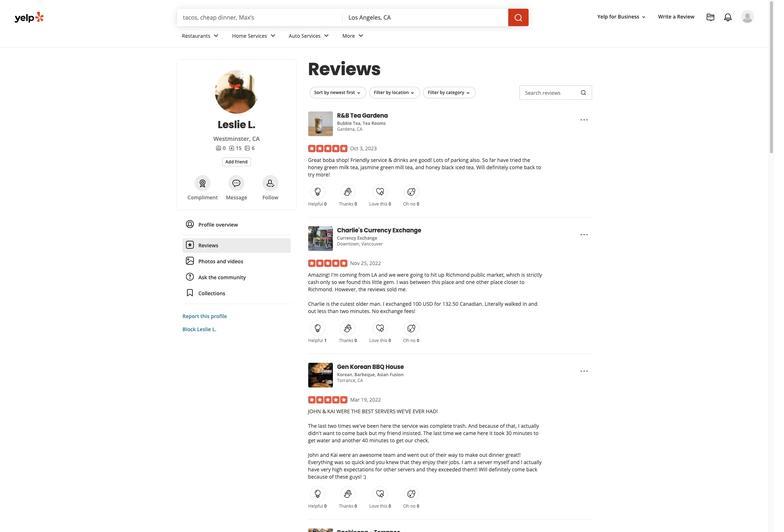 Task type: describe. For each thing, give the bounding box(es) containing it.
location
[[392, 89, 409, 96]]

search image
[[581, 90, 586, 96]]

time
[[443, 430, 454, 437]]

and up everything
[[320, 451, 329, 458]]

because inside john and kai were an awesome team and went out of their way to make out dinner great!! everything was so quick and you knew that they enjoy their jobs. i am a server myself and i actually have very high expectations for other servers and they exceeded them!! will definitely come back because of these guys! :)
[[308, 473, 328, 480]]

maria w. image
[[741, 10, 754, 23]]

helpful 0 for r&b tea gardena
[[308, 201, 327, 207]]

by for newest
[[324, 89, 329, 96]]

gen
[[337, 363, 349, 371]]

24 review v2 image
[[185, 241, 194, 249]]

24 questions v2 image
[[185, 273, 194, 281]]

1 vertical spatial they
[[427, 466, 437, 473]]

3,
[[360, 145, 364, 152]]

6
[[252, 145, 255, 151]]

no for r&b tea gardena
[[411, 201, 416, 207]]

0 vertical spatial their
[[436, 451, 447, 458]]

16 chevron down v2 image for filter by category
[[465, 90, 471, 96]]

Find text field
[[183, 13, 337, 21]]

and up the that
[[397, 451, 406, 458]]

definitely inside john and kai were an awesome team and went out of their way to make out dinner great!! everything was so quick and you knew that they enjoy their jobs. i am a server myself and i actually have very high expectations for other servers and they exceeded them!! will definitely come back because of these guys! :)
[[489, 466, 511, 473]]

didn't
[[308, 430, 322, 437]]

home services
[[232, 32, 267, 39]]

our
[[405, 437, 413, 444]]

torrance,
[[337, 377, 357, 384]]

friendly
[[351, 157, 370, 163]]

0 horizontal spatial the
[[308, 422, 317, 429]]

quick
[[352, 459, 364, 466]]

2 honey from the left
[[426, 164, 441, 171]]

1 vertical spatial &
[[322, 408, 326, 415]]

so for only
[[332, 279, 337, 285]]

came
[[463, 430, 476, 437]]

0 vertical spatial here
[[380, 422, 391, 429]]

filter by category button
[[423, 87, 476, 98]]

region containing r&b tea gardena
[[305, 80, 595, 532]]

awesome
[[359, 451, 382, 458]]

1 vertical spatial leslie
[[197, 326, 211, 333]]

add friend
[[226, 159, 248, 165]]

block leslie l. button
[[183, 326, 217, 333]]

back inside great boba shop! friendly service & drinks are good! lots of parking also. so far have tried the honey green milk tea, jasmine green mill tea, and honey black iced tea.  will definitely come back to try more!
[[524, 164, 535, 171]]

barbeque link
[[355, 372, 375, 378]]

profile
[[199, 221, 215, 228]]

user actions element
[[592, 9, 765, 54]]

for inside john and kai were an awesome team and went out of their way to make out dinner great!! everything was so quick and you knew that they enjoy their jobs. i am a server myself and i actually have very high expectations for other servers and they exceeded them!! will definitely come back because of these guys! :)
[[375, 466, 382, 473]]

by for category
[[440, 89, 445, 96]]

16 chevron down v2 image
[[356, 90, 362, 96]]

other inside john and kai were an awesome team and went out of their way to make out dinner great!! everything was so quick and you knew that they enjoy their jobs. i am a server myself and i actually have very high expectations for other servers and they exceeded them!! will definitely come back because of these guys! :)
[[384, 466, 397, 473]]

friend inside add friend button
[[235, 159, 248, 165]]

oh no 0 for r&b tea gardena
[[403, 201, 419, 207]]

richmond.
[[308, 286, 334, 293]]

of inside great boba shop! friendly service & drinks are good! lots of parking also. so far have tried the honey green milk tea, jasmine green mill tea, and honey black iced tea.  will definitely come back to try more!
[[445, 157, 450, 163]]

24 profile v2 image
[[185, 220, 194, 229]]

and left videos
[[217, 258, 226, 265]]

profile overview
[[199, 221, 238, 228]]

r&b tea gardena link
[[337, 112, 388, 120]]

0 inside the friends element
[[223, 145, 226, 151]]

one
[[466, 279, 475, 285]]

service inside great boba shop! friendly service & drinks are good! lots of parking also. so far have tried the honey green milk tea, jasmine green mill tea, and honey black iced tea.  will definitely come back to try more!
[[371, 157, 387, 163]]

black
[[442, 164, 454, 171]]

services for auto services
[[301, 32, 321, 39]]

0 vertical spatial we
[[389, 271, 396, 278]]

another
[[342, 437, 361, 444]]

way
[[448, 451, 458, 458]]

other inside amazing! i'm coming from la and we were going to hit up richmond public market, which is strictly cash only so we found this little gem. i was between this place and one other place closer to richmond. however, the reviews sold me.
[[476, 279, 489, 285]]

out inside charlie is the cutest older man. i exchanged 100 usd for 132.50 canadian. literally walked in and out less than two minutes. no exchange fees!
[[308, 308, 316, 315]]

2022 for currency
[[369, 260, 381, 267]]

kai
[[331, 451, 338, 458]]

actually inside john and kai were an awesome team and went out of their way to make out dinner great!! everything was so quick and you knew that they enjoy their jobs. i am a server myself and i actually have very high expectations for other servers and they exceeded them!! will definitely come back because of these guys! :)
[[524, 459, 542, 466]]

richmond
[[446, 271, 470, 278]]

however,
[[335, 286, 357, 293]]

yelp for business
[[598, 13, 640, 20]]

expectations
[[344, 466, 374, 473]]

30
[[506, 430, 512, 437]]

the inside 'the last two times we've been here the service was complete trash. and because of that, i actually didn't want to come back but my friend insisted. the last time we came here it took 30 minutes to get water and another 40 minutes to get our check.'
[[393, 422, 400, 429]]

will inside great boba shop! friendly service & drinks are good! lots of parking also. so far have tried the honey green milk tea, jasmine green mill tea, and honey black iced tea.  will definitely come back to try more!
[[477, 164, 485, 171]]

sort by newest first button
[[310, 87, 366, 98]]

2 horizontal spatial ,
[[375, 372, 376, 378]]

is inside amazing! i'm coming from la and we were going to hit up richmond public market, which is strictly cash only so we found this little gem. i was between this place and one other place closer to richmond. however, the reviews sold me.
[[522, 271, 525, 278]]

took
[[494, 430, 505, 437]]

the inside amazing! i'm coming from la and we were going to hit up richmond public market, which is strictly cash only so we found this little gem. i was between this place and one other place closer to richmond. however, the reviews sold me.
[[359, 286, 366, 293]]

auto
[[289, 32, 300, 39]]

, for korean
[[352, 372, 353, 378]]

  text field inside region
[[520, 85, 592, 100]]

times
[[338, 422, 351, 429]]

enjoy
[[423, 459, 436, 466]]

1 vertical spatial minutes
[[369, 437, 389, 444]]

and down the 'enjoy'
[[416, 466, 425, 473]]

none field near
[[349, 13, 503, 21]]

oh for r&b tea gardena
[[403, 201, 409, 207]]

amazing!
[[308, 271, 330, 278]]

2 horizontal spatial out
[[480, 451, 488, 458]]

come inside john and kai were an awesome team and went out of their way to make out dinner great!! everything was so quick and you knew that they enjoy their jobs. i am a server myself and i actually have very high expectations for other servers and they exceeded them!! will definitely come back because of these guys! :)
[[512, 466, 525, 473]]

photos element
[[245, 145, 255, 152]]

make
[[465, 451, 478, 458]]

1 vertical spatial l.
[[212, 326, 217, 333]]

drinks
[[394, 157, 408, 163]]

1 tea, from the left
[[351, 164, 359, 171]]

service inside 'the last two times we've been here the service was complete trash. and because of that, i actually didn't want to come back but my friend insisted. the last time we came here it took 30 minutes to get water and another 40 minutes to get our check.'
[[402, 422, 418, 429]]

the inside charlie is the cutest older man. i exchanged 100 usd for 132.50 canadian. literally walked in and out less than two minutes. no exchange fees!
[[331, 300, 339, 307]]

jasmine
[[361, 164, 379, 171]]

and inside 'the last two times we've been here the service was complete trash. and because of that, i actually didn't want to come back but my friend insisted. the last time we came here it took 30 minutes to get water and another 40 minutes to get our check.'
[[332, 437, 341, 444]]

thanks 0 for house
[[339, 503, 357, 509]]

sort
[[314, 89, 323, 96]]

100
[[413, 300, 422, 307]]

gen korean bbq house link
[[337, 363, 404, 372]]

services for home services
[[248, 32, 267, 39]]

leslie inside leslie l. westminster, ca
[[218, 118, 246, 132]]

had!
[[426, 408, 438, 415]]

0 vertical spatial korean
[[350, 363, 371, 371]]

love for currency
[[370, 337, 379, 344]]

public
[[471, 271, 486, 278]]

24 chevron down v2 image for auto services
[[322, 31, 331, 40]]

love for house
[[370, 503, 379, 509]]

no for charlie's currency exchange
[[411, 337, 416, 344]]

were
[[337, 408, 350, 415]]

gem.
[[384, 279, 395, 285]]

team
[[383, 451, 396, 458]]

bbq
[[373, 363, 385, 371]]

5 star rating image for charlie's currency exchange
[[308, 260, 347, 267]]

la
[[371, 271, 377, 278]]

charlie is the cutest older man. i exchanged 100 usd for 132.50 canadian. literally walked in and out less than two minutes. no exchange fees!
[[308, 300, 538, 315]]

helpful 0 for gen korean bbq house
[[308, 503, 327, 509]]

1 vertical spatial we
[[338, 279, 345, 285]]

to inside john and kai were an awesome team and went out of their way to make out dinner great!! everything was so quick and you knew that they enjoy their jobs. i am a server myself and i actually have very high expectations for other servers and they exceeded them!! will definitely come back because of these guys! :)
[[459, 451, 464, 458]]

from
[[359, 271, 370, 278]]

0 horizontal spatial currency
[[337, 235, 356, 241]]

so for was
[[345, 459, 351, 466]]

of inside 'the last two times we've been here the service was complete trash. and because of that, i actually didn't want to come back but my friend insisted. the last time we came here it took 30 minutes to get water and another 40 minutes to get our check.'
[[500, 422, 505, 429]]

sort by newest first
[[314, 89, 355, 96]]

friend inside 'the last two times we've been here the service was complete trash. and because of that, i actually didn't want to come back but my friend insisted. the last time we came here it took 30 minutes to get water and another 40 minutes to get our check.'
[[387, 430, 401, 437]]

1 horizontal spatial here
[[478, 430, 488, 437]]

two inside charlie is the cutest older man. i exchanged 100 usd for 132.50 canadian. literally walked in and out less than two minutes. no exchange fees!
[[340, 308, 349, 315]]

reviews menu item
[[183, 238, 291, 253]]

cash
[[308, 279, 319, 285]]

5 star rating image for r&b tea gardena
[[308, 145, 347, 152]]

16 photos v2 image
[[245, 145, 250, 151]]

, for tea
[[361, 120, 362, 126]]

oh no 0 for gen korean bbq house
[[403, 503, 419, 509]]

we've
[[353, 422, 366, 429]]

more!
[[316, 171, 330, 178]]

tried
[[510, 157, 521, 163]]

24 chevron down v2 image for home services
[[269, 31, 277, 40]]

charlie
[[308, 300, 325, 307]]

24 photos v2 image
[[185, 257, 194, 265]]

search reviews
[[525, 89, 561, 96]]

the last two times we've been here the service was complete trash. and because of that, i actually didn't want to come back but my friend insisted. the last time we came here it took 30 minutes to get water and another 40 minutes to get our check.
[[308, 422, 539, 444]]

oh for charlie's currency exchange
[[403, 337, 409, 344]]

are
[[410, 157, 417, 163]]

and down great!!
[[511, 459, 520, 466]]

more link
[[337, 26, 371, 47]]

no for gen korean bbq house
[[411, 503, 416, 509]]

for inside charlie is the cutest older man. i exchanged 100 usd for 132.50 canadian. literally walked in and out less than two minutes. no exchange fees!
[[434, 300, 441, 307]]

1 green from the left
[[324, 164, 338, 171]]

was inside amazing! i'm coming from la and we were going to hit up richmond public market, which is strictly cash only so we found this little gem. i was between this place and one other place closer to richmond. however, the reviews sold me.
[[399, 279, 409, 285]]

thanks for house
[[339, 503, 354, 509]]

tea down gardena
[[363, 120, 370, 126]]

yelp
[[598, 13, 608, 20]]

love for bubble
[[370, 201, 379, 207]]

oh for gen korean bbq house
[[403, 503, 409, 509]]

tea up bubble tea link
[[350, 112, 361, 120]]

is inside charlie is the cutest older man. i exchanged 100 usd for 132.50 canadian. literally walked in and out less than two minutes. no exchange fees!
[[326, 300, 330, 307]]

& inside great boba shop! friendly service & drinks are good! lots of parking also. so far have tried the honey green milk tea, jasmine green mill tea, and honey black iced tea.  will definitely come back to try more!
[[389, 157, 392, 163]]

try
[[308, 171, 315, 178]]

first
[[347, 89, 355, 96]]

the inside great boba shop! friendly service & drinks are good! lots of parking also. so far have tried the honey green milk tea, jasmine green mill tea, and honey black iced tea.  will definitely come back to try more!
[[523, 157, 530, 163]]

man.
[[370, 300, 382, 307]]

thanks 0 for bubble
[[339, 201, 357, 207]]

come inside great boba shop! friendly service & drinks are good! lots of parking also. so far have tried the honey green milk tea, jasmine green mill tea, and honey black iced tea.  will definitely come back to try more!
[[510, 164, 523, 171]]

1 horizontal spatial out
[[420, 451, 428, 458]]

back inside john and kai were an awesome team and went out of their way to make out dinner great!! everything was so quick and you knew that they enjoy their jobs. i am a server myself and i actually have very high expectations for other servers and they exceeded them!! will definitely come back because of these guys! :)
[[527, 466, 538, 473]]

15
[[236, 145, 242, 151]]

great
[[308, 157, 321, 163]]

for inside button
[[610, 13, 617, 20]]

2 place from the left
[[491, 279, 503, 285]]

jobs.
[[449, 459, 461, 466]]

lots
[[434, 157, 443, 163]]

16 chevron down v2 image for yelp for business
[[641, 14, 647, 20]]

2 green from the left
[[380, 164, 394, 171]]

profile overview link
[[183, 218, 291, 232]]

was inside 'the last two times we've been here the service was complete trash. and because of that, i actually didn't want to come back but my friend insisted. the last time we came here it took 30 minutes to get water and another 40 minutes to get our check.'
[[420, 422, 429, 429]]

of up the 'enjoy'
[[430, 451, 435, 458]]

trash.
[[454, 422, 467, 429]]

0 vertical spatial exchange
[[393, 226, 421, 235]]

ever
[[413, 408, 425, 415]]

servers
[[398, 466, 415, 473]]

love this 0 for house
[[370, 503, 391, 509]]

tea rooms link
[[363, 120, 386, 126]]

helpful for charlie's
[[308, 337, 323, 344]]



Task type: locate. For each thing, give the bounding box(es) containing it.
i right that,
[[518, 422, 520, 429]]

actually inside 'the last two times we've been here the service was complete trash. and because of that, i actually didn't want to come back but my friend insisted. the last time we came here it took 30 minutes to get water and another 40 minutes to get our check.'
[[521, 422, 539, 429]]

mar
[[350, 396, 360, 403]]

1 vertical spatial so
[[345, 459, 351, 466]]

service up insisted. at the bottom right of page
[[402, 422, 418, 429]]

thanks up charlie's
[[339, 201, 354, 207]]

0 vertical spatial thanks
[[339, 201, 354, 207]]

tea right bubble
[[353, 120, 361, 126]]

that,
[[506, 422, 517, 429]]

1 vertical spatial helpful
[[308, 337, 323, 344]]

my
[[378, 430, 386, 437]]

0 horizontal spatial services
[[248, 32, 267, 39]]

24 chevron down v2 image
[[212, 31, 221, 40], [269, 31, 277, 40]]

reviews inside amazing! i'm coming from la and we were going to hit up richmond public market, which is strictly cash only so we found this little gem. i was between this place and one other place closer to richmond. however, the reviews sold me.
[[368, 286, 386, 293]]

out
[[308, 308, 316, 315], [420, 451, 428, 458], [480, 451, 488, 458]]

insisted.
[[402, 430, 422, 437]]

16 chevron down v2 image right the business
[[641, 14, 647, 20]]

0 vertical spatial they
[[411, 459, 421, 466]]

1 helpful 0 from the top
[[308, 201, 327, 207]]

3 love this 0 from the top
[[370, 503, 391, 509]]

and down 'richmond'
[[456, 279, 465, 285]]

and down good!
[[415, 164, 424, 171]]

1 get from the left
[[308, 437, 316, 444]]

0 horizontal spatial last
[[318, 422, 327, 429]]

categories element containing bubble tea
[[337, 120, 386, 126]]

2 vertical spatial oh
[[403, 503, 409, 509]]

2 24 chevron down v2 image from the left
[[269, 31, 277, 40]]

get left our
[[396, 437, 404, 444]]

home
[[232, 32, 247, 39]]

by for location
[[386, 89, 391, 96]]

is up than
[[326, 300, 330, 307]]

1 horizontal spatial for
[[434, 300, 441, 307]]

0 vertical spatial helpful
[[308, 201, 323, 207]]

place down market,
[[491, 279, 503, 285]]

and down awesome
[[366, 459, 375, 466]]

a inside 'link'
[[673, 13, 676, 20]]

1 place from the left
[[442, 279, 454, 285]]

two down cutest
[[340, 308, 349, 315]]

16 chevron down v2 image inside the filter by location popup button
[[410, 90, 416, 96]]

0 horizontal spatial reviews
[[199, 242, 218, 249]]

& left kai
[[322, 408, 326, 415]]

green down boba
[[324, 164, 338, 171]]

0 vertical spatial is
[[522, 271, 525, 278]]

0 horizontal spatial have
[[308, 466, 320, 473]]

0 horizontal spatial by
[[324, 89, 329, 96]]

1 horizontal spatial last
[[434, 430, 442, 437]]

and inside great boba shop! friendly service & drinks are good! lots of parking also. so far have tried the honey green milk tea, jasmine green mill tea, and honey black iced tea.  will definitely come back to try more!
[[415, 164, 424, 171]]

16 chevron down v2 image right category
[[465, 90, 471, 96]]

0 vertical spatial other
[[476, 279, 489, 285]]

1 horizontal spatial other
[[476, 279, 489, 285]]

0 vertical spatial leslie
[[218, 118, 246, 132]]

have inside great boba shop! friendly service & drinks are good! lots of parking also. so far have tried the honey green milk tea, jasmine green mill tea, and honey black iced tea.  will definitely come back to try more!
[[498, 157, 509, 163]]

come inside 'the last two times we've been here the service was complete trash. and because of that, i actually didn't want to come back but my friend insisted. the last time we came here it took 30 minutes to get water and another 40 minutes to get our check.'
[[342, 430, 355, 437]]

0 vertical spatial the
[[308, 422, 317, 429]]

newest
[[330, 89, 346, 96]]

filter left category
[[428, 89, 439, 96]]

menu image for r&b tea gardena
[[580, 115, 589, 124]]

reviews link
[[183, 238, 291, 253]]

ca inside gen korean bbq house korean , barbeque , asian fusion torrance, ca
[[358, 377, 363, 384]]

1 thanks 0 from the top
[[339, 201, 357, 207]]

16 friends v2 image
[[216, 145, 221, 151]]

collections link
[[183, 286, 291, 301]]

back inside 'the last two times we've been here the service was complete trash. and because of that, i actually didn't want to come back but my friend insisted. the last time we came here it took 30 minutes to get water and another 40 minutes to get our check.'
[[357, 430, 368, 437]]

last up 'want'
[[318, 422, 327, 429]]

1 vertical spatial thanks 0
[[339, 337, 357, 344]]

1 horizontal spatial reviews
[[308, 57, 381, 81]]

0 horizontal spatial we
[[338, 279, 345, 285]]

by left the location
[[386, 89, 391, 96]]

2 by from the left
[[386, 89, 391, 96]]

green left mill
[[380, 164, 394, 171]]

leslie l. westminster, ca
[[213, 118, 260, 143]]

0 vertical spatial have
[[498, 157, 509, 163]]

for down you
[[375, 466, 382, 473]]

come down tried at the top
[[510, 164, 523, 171]]

so inside amazing! i'm coming from la and we were going to hit up richmond public market, which is strictly cash only so we found this little gem. i was between this place and one other place closer to richmond. however, the reviews sold me.
[[332, 279, 337, 285]]

0 vertical spatial service
[[371, 157, 387, 163]]

ask the community link
[[183, 270, 291, 285]]

helpful
[[308, 201, 323, 207], [308, 337, 323, 344], [308, 503, 323, 509]]

bubble tea link
[[337, 120, 361, 126]]

to inside great boba shop! friendly service & drinks are good! lots of parking also. so far have tried the honey green milk tea, jasmine green mill tea, and honey black iced tea.  will definitely come back to try more!
[[536, 164, 541, 171]]

1 horizontal spatial tea,
[[405, 164, 414, 171]]

minutes down that,
[[513, 430, 533, 437]]

by right sort
[[324, 89, 329, 96]]

1 vertical spatial actually
[[524, 459, 542, 466]]

business categories element
[[176, 26, 754, 47]]

2 vertical spatial come
[[512, 466, 525, 473]]

were inside amazing! i'm coming from la and we were going to hit up richmond public market, which is strictly cash only so we found this little gem. i was between this place and one other place closer to richmond. however, the reviews sold me.
[[397, 271, 409, 278]]

helpful for gen
[[308, 503, 323, 509]]

here
[[380, 422, 391, 429], [478, 430, 488, 437]]

24 chevron down v2 image right restaurants
[[212, 31, 221, 40]]

2 thanks 0 from the top
[[339, 337, 357, 344]]

the up check.
[[423, 430, 432, 437]]

filter by location
[[374, 89, 409, 96]]

1 24 chevron down v2 image from the left
[[322, 31, 331, 40]]

filter for filter by location
[[374, 89, 385, 96]]

definitely down the far
[[487, 164, 508, 171]]

16 review v2 image
[[229, 145, 234, 151]]

Near text field
[[349, 13, 503, 21]]

1 vertical spatial service
[[402, 422, 418, 429]]

0 vertical spatial reviews
[[543, 89, 561, 96]]

love this 0 for currency
[[370, 337, 391, 344]]

2 no from the top
[[411, 337, 416, 344]]

is
[[522, 271, 525, 278], [326, 300, 330, 307]]

currency down charlie's
[[337, 235, 356, 241]]

2022 for house
[[370, 396, 381, 403]]

reviews element
[[229, 145, 242, 152]]

1 vertical spatial will
[[479, 466, 488, 473]]

categories element
[[337, 120, 386, 126], [337, 371, 404, 378]]

leslie
[[218, 118, 246, 132], [197, 326, 211, 333]]

3 by from the left
[[440, 89, 445, 96]]

collections menu item
[[183, 286, 291, 304]]

have inside john and kai were an awesome team and went out of their way to make out dinner great!! everything was so quick and you knew that they enjoy their jobs. i am a server myself and i actually have very high expectations for other servers and they exceeded them!! will definitely come back because of these guys! :)
[[308, 466, 320, 473]]

place
[[442, 279, 454, 285], [491, 279, 503, 285]]

1 vertical spatial other
[[384, 466, 397, 473]]

24 chevron down v2 image left auto
[[269, 31, 277, 40]]

& left drinks
[[389, 157, 392, 163]]

and
[[415, 164, 424, 171], [217, 258, 226, 265], [379, 271, 388, 278], [456, 279, 465, 285], [529, 300, 538, 307], [332, 437, 341, 444], [320, 451, 329, 458], [397, 451, 406, 458], [366, 459, 375, 466], [511, 459, 520, 466], [416, 466, 425, 473]]

0 vertical spatial back
[[524, 164, 535, 171]]

add
[[226, 159, 234, 165]]

were left an at the bottom left of the page
[[339, 451, 351, 458]]

1 horizontal spatial we
[[389, 271, 396, 278]]

follow image
[[266, 179, 275, 188]]

5 star rating image up kai
[[308, 396, 347, 404]]

it
[[490, 430, 493, 437]]

two
[[340, 308, 349, 315], [328, 422, 337, 429]]

1 vertical spatial exchange
[[357, 235, 377, 241]]

&
[[389, 157, 392, 163], [322, 408, 326, 415]]

a
[[673, 13, 676, 20], [474, 459, 476, 466]]

0 horizontal spatial two
[[328, 422, 337, 429]]

filter inside popup button
[[374, 89, 385, 96]]

thanks for currency
[[339, 337, 354, 344]]

search
[[525, 89, 541, 96]]

1 vertical spatial their
[[437, 459, 448, 466]]

i right gem. in the bottom of the page
[[397, 279, 398, 285]]

1 horizontal spatial friend
[[387, 430, 401, 437]]

0 vertical spatial because
[[479, 422, 499, 429]]

want
[[323, 430, 335, 437]]

service up jasmine
[[371, 157, 387, 163]]

1 none field from the left
[[183, 13, 337, 21]]

0 horizontal spatial service
[[371, 157, 387, 163]]

1 vertical spatial reviews
[[199, 242, 218, 249]]

and right la
[[379, 271, 388, 278]]

0 horizontal spatial filter
[[374, 89, 385, 96]]

two up 'want'
[[328, 422, 337, 429]]

service
[[371, 157, 387, 163], [402, 422, 418, 429]]

5 star rating image
[[308, 145, 347, 152], [308, 260, 347, 267], [308, 396, 347, 404]]

3 oh no 0 from the top
[[403, 503, 419, 509]]

and right in
[[529, 300, 538, 307]]

0 horizontal spatial reviews
[[368, 286, 386, 293]]

two inside 'the last two times we've been here the service was complete trash. and because of that, i actually didn't want to come back but my friend insisted. the last time we came here it took 30 minutes to get water and another 40 minutes to get our check.'
[[328, 422, 337, 429]]

2 24 chevron down v2 image from the left
[[357, 31, 365, 40]]

mar 19, 2022
[[350, 396, 381, 403]]

1 helpful from the top
[[308, 201, 323, 207]]

3 thanks from the top
[[339, 503, 354, 509]]

walked
[[505, 300, 522, 307]]

will down so
[[477, 164, 485, 171]]

0 horizontal spatial none field
[[183, 13, 337, 21]]

24 chevron down v2 image inside restaurants link
[[212, 31, 221, 40]]

were
[[397, 271, 409, 278], [339, 451, 351, 458]]

3 oh from the top
[[403, 503, 409, 509]]

we up gem. in the bottom of the page
[[389, 271, 396, 278]]

a right "write"
[[673, 13, 676, 20]]

filter by category
[[428, 89, 464, 96]]

and down 'want'
[[332, 437, 341, 444]]

found
[[347, 279, 361, 285]]

message image
[[232, 179, 241, 188]]

1 horizontal spatial l.
[[248, 118, 255, 132]]

have down everything
[[308, 466, 320, 473]]

16 chevron down v2 image for filter by location
[[410, 90, 416, 96]]

2 oh from the top
[[403, 337, 409, 344]]

0 horizontal spatial &
[[322, 408, 326, 415]]

categories element for tea
[[337, 120, 386, 126]]

review
[[677, 13, 695, 20]]

less
[[318, 308, 326, 315]]

thanks 0
[[339, 201, 357, 207], [339, 337, 357, 344], [339, 503, 357, 509]]

i inside 'the last two times we've been here the service was complete trash. and because of that, i actually didn't want to come back but my friend insisted. the last time we came here it took 30 minutes to get water and another 40 minutes to get our check.'
[[518, 422, 520, 429]]

love
[[370, 201, 379, 207], [370, 337, 379, 344], [370, 503, 379, 509]]

0 vertical spatial reviews
[[308, 57, 381, 81]]

2 vertical spatial helpful
[[308, 503, 323, 509]]

friend right add
[[235, 159, 248, 165]]

filter for filter by category
[[428, 89, 439, 96]]

1 oh no 0 from the top
[[403, 201, 419, 207]]

1 horizontal spatial were
[[397, 271, 409, 278]]

actually right that,
[[521, 422, 539, 429]]

2 helpful from the top
[[308, 337, 323, 344]]

0 vertical spatial 2022
[[369, 260, 381, 267]]

reviews up photos
[[199, 242, 218, 249]]

132.50
[[443, 300, 459, 307]]

thanks 0 for currency
[[339, 337, 357, 344]]

the
[[351, 408, 361, 415]]

no
[[372, 308, 379, 315]]

notifications image
[[724, 13, 733, 22]]

but
[[369, 430, 377, 437]]

3 thanks 0 from the top
[[339, 503, 357, 509]]

2 vertical spatial we
[[455, 430, 462, 437]]

the inside ask the community link
[[209, 274, 217, 281]]

out up the 'enjoy'
[[420, 451, 428, 458]]

their up exceeded
[[437, 459, 448, 466]]

friends element
[[216, 145, 226, 152]]

so left "quick"
[[345, 459, 351, 466]]

korean
[[350, 363, 371, 371], [337, 372, 352, 378]]

1 horizontal spatial 16 chevron down v2 image
[[465, 90, 471, 96]]

services right auto
[[301, 32, 321, 39]]

compliment image
[[198, 179, 207, 188]]

2 vertical spatial was
[[334, 459, 344, 466]]

0 vertical spatial oh no 0
[[403, 201, 419, 207]]

2 vertical spatial oh no 0
[[403, 503, 419, 509]]

was inside john and kai were an awesome team and went out of their way to make out dinner great!! everything was so quick and you knew that they enjoy their jobs. i am a server myself and i actually have very high expectations for other servers and they exceeded them!! will definitely come back because of these guys! :)
[[334, 459, 344, 466]]

fusion
[[390, 372, 404, 378]]

(0 reactions) element
[[324, 201, 327, 207], [355, 201, 357, 207], [389, 201, 391, 207], [417, 201, 419, 207], [355, 337, 357, 344], [389, 337, 391, 344], [417, 337, 419, 344], [324, 503, 327, 509], [355, 503, 357, 509], [389, 503, 391, 509], [417, 503, 419, 509]]

thanks 0 down these in the bottom of the page
[[339, 503, 357, 509]]

filters group
[[308, 87, 477, 98]]

1 horizontal spatial currency
[[364, 226, 392, 235]]

get
[[308, 437, 316, 444], [396, 437, 404, 444]]

oh no 0 for charlie's currency exchange
[[403, 337, 419, 344]]

none field find
[[183, 13, 337, 21]]

1 filter from the left
[[374, 89, 385, 96]]

2 thanks from the top
[[339, 337, 354, 344]]

definitely down myself
[[489, 466, 511, 473]]

by inside dropdown button
[[440, 89, 445, 96]]

out down charlie
[[308, 308, 316, 315]]

ca right gardena,
[[357, 126, 363, 132]]

1 vertical spatial love
[[370, 337, 379, 344]]

2 categories element from the top
[[337, 371, 404, 378]]

0 vertical spatial for
[[610, 13, 617, 20]]

reviews
[[543, 89, 561, 96], [368, 286, 386, 293]]

report
[[183, 313, 199, 320]]

16 chevron down v2 image inside filter by category dropdown button
[[465, 90, 471, 96]]

korean up barbeque
[[350, 363, 371, 371]]

categories element containing korean
[[337, 371, 404, 378]]

(1 reaction) element
[[324, 337, 327, 344]]

menu image
[[580, 115, 589, 124], [580, 230, 589, 239]]

menu image for charlie's currency exchange
[[580, 230, 589, 239]]

1 vertical spatial ca
[[252, 135, 260, 143]]

2 none field from the left
[[349, 13, 503, 21]]

2 tea, from the left
[[405, 164, 414, 171]]

2 vertical spatial thanks 0
[[339, 503, 357, 509]]

other down knew
[[384, 466, 397, 473]]

they down the 'enjoy'
[[427, 466, 437, 473]]

0 vertical spatial ca
[[357, 126, 363, 132]]

tea, down are
[[405, 164, 414, 171]]

region
[[305, 80, 595, 532]]

menu containing profile overview
[[183, 218, 291, 304]]

0 horizontal spatial place
[[442, 279, 454, 285]]

0 vertical spatial currency
[[364, 226, 392, 235]]

far
[[490, 157, 496, 163]]

, left asian
[[375, 372, 376, 378]]

come down great!!
[[512, 466, 525, 473]]

24 collections v2 image
[[185, 289, 194, 297]]

honey down lots
[[426, 164, 441, 171]]

None search field
[[177, 9, 530, 26]]

24 chevron down v2 image inside the home services link
[[269, 31, 277, 40]]

will inside john and kai were an awesome team and went out of their way to make out dinner great!! everything was so quick and you knew that they enjoy their jobs. i am a server myself and i actually have very high expectations for other servers and they exceeded them!! will definitely come back because of these guys! :)
[[479, 466, 488, 473]]

None field
[[183, 13, 337, 21], [349, 13, 503, 21]]

2 menu image from the top
[[580, 230, 589, 239]]

in
[[523, 300, 527, 307]]

iced
[[455, 164, 465, 171]]

i left "am"
[[462, 459, 463, 466]]

1 horizontal spatial so
[[345, 459, 351, 466]]

1 love this 0 from the top
[[370, 201, 391, 207]]

16 chevron down v2 image inside "yelp for business" button
[[641, 14, 647, 20]]

so inside john and kai were an awesome team and went out of their way to make out dinner great!! everything was so quick and you knew that they enjoy their jobs. i am a server myself and i actually have very high expectations for other servers and they exceeded them!! will definitely come back because of these guys! :)
[[345, 459, 351, 466]]

so down 'i'm'
[[332, 279, 337, 285]]

16 chevron down v2 image
[[641, 14, 647, 20], [410, 90, 416, 96], [465, 90, 471, 96]]

0 horizontal spatial other
[[384, 466, 397, 473]]

1 vertical spatial korean
[[337, 372, 352, 378]]

am
[[465, 459, 472, 466]]

1 horizontal spatial filter
[[428, 89, 439, 96]]

the down 'we've'
[[393, 422, 400, 429]]

minutes.
[[350, 308, 371, 315]]

1 horizontal spatial the
[[423, 430, 432, 437]]

1 horizontal spatial get
[[396, 437, 404, 444]]

1 oh from the top
[[403, 201, 409, 207]]

2 love from the top
[[370, 337, 379, 344]]

literally
[[485, 300, 504, 307]]

0 vertical spatial 5 star rating image
[[308, 145, 347, 152]]

0 vertical spatial menu image
[[580, 115, 589, 124]]

the
[[523, 157, 530, 163], [209, 274, 217, 281], [359, 286, 366, 293], [331, 300, 339, 307], [393, 422, 400, 429]]

love this 0 for bubble
[[370, 201, 391, 207]]

were inside john and kai were an awesome team and went out of their way to make out dinner great!! everything was so quick and you knew that they enjoy their jobs. i am a server myself and i actually have very high expectations for other servers and they exceeded them!! will definitely come back because of these guys! :)
[[339, 451, 351, 458]]

come up another
[[342, 430, 355, 437]]

1 vertical spatial helpful 0
[[308, 503, 327, 509]]

exchange
[[393, 226, 421, 235], [357, 235, 377, 241]]

thanks for bubble
[[339, 201, 354, 207]]

out up server
[[480, 451, 488, 458]]

gardena,
[[337, 126, 356, 132]]

westminster,
[[213, 135, 251, 143]]

come
[[510, 164, 523, 171], [342, 430, 355, 437], [512, 466, 525, 473]]

3 5 star rating image from the top
[[308, 396, 347, 404]]

ca inside r&b tea gardena bubble tea , tea rooms gardena, ca
[[357, 126, 363, 132]]

thanks 0 up charlie's
[[339, 201, 357, 207]]

filter inside dropdown button
[[428, 89, 439, 96]]

16 chevron down v2 image right the location
[[410, 90, 416, 96]]

charlie's currency exchange currency exchange downtown, vancouver
[[337, 226, 421, 247]]

0 horizontal spatial out
[[308, 308, 316, 315]]

usd
[[423, 300, 433, 307]]

reviews inside reviews link
[[199, 242, 218, 249]]

restaurants
[[182, 32, 210, 39]]

great!!
[[506, 451, 521, 458]]

, inside r&b tea gardena bubble tea , tea rooms gardena, ca
[[361, 120, 362, 126]]

i inside charlie is the cutest older man. i exchanged 100 usd for 132.50 canadian. literally walked in and out less than two minutes. no exchange fees!
[[383, 300, 385, 307]]

we inside 'the last two times we've been here the service was complete trash. and because of that, i actually didn't want to come back but my friend insisted. the last time we came here it took 30 minutes to get water and another 40 minutes to get our check.'
[[455, 430, 462, 437]]

2 horizontal spatial by
[[440, 89, 445, 96]]

photos
[[199, 258, 216, 265]]

24 chevron down v2 image for restaurants
[[212, 31, 221, 40]]

categories element for korean
[[337, 371, 404, 378]]

tea,
[[351, 164, 359, 171], [405, 164, 414, 171]]

ask
[[199, 274, 207, 281]]

1 vertical spatial 5 star rating image
[[308, 260, 347, 267]]

of down "very"
[[329, 473, 334, 480]]

were left going
[[397, 271, 409, 278]]

0 horizontal spatial leslie
[[197, 326, 211, 333]]

1 by from the left
[[324, 89, 329, 96]]

, left tea rooms link
[[361, 120, 362, 126]]

of up "took"
[[500, 422, 505, 429]]

the right ask on the bottom left of page
[[209, 274, 217, 281]]

by left category
[[440, 89, 445, 96]]

barbeque
[[355, 372, 375, 378]]

search image
[[514, 13, 523, 22]]

3 love from the top
[[370, 503, 379, 509]]

currency up vancouver
[[364, 226, 392, 235]]

1 love from the top
[[370, 201, 379, 207]]

tea, down friendly at the left top of page
[[351, 164, 359, 171]]

24 chevron down v2 image inside the more link
[[357, 31, 365, 40]]

2 love this 0 from the top
[[370, 337, 391, 344]]

was up me.
[[399, 279, 409, 285]]

2022 right '25,'
[[369, 260, 381, 267]]

and inside charlie is the cutest older man. i exchanged 100 usd for 132.50 canadian. literally walked in and out less than two minutes. no exchange fees!
[[529, 300, 538, 307]]

get down the didn't
[[308, 437, 316, 444]]

1 horizontal spatial place
[[491, 279, 503, 285]]

2 5 star rating image from the top
[[308, 260, 347, 267]]

sold
[[387, 286, 397, 293]]

reviews down little
[[368, 286, 386, 293]]

0 vertical spatial thanks 0
[[339, 201, 357, 207]]

knew
[[386, 459, 399, 466]]

l. inside leslie l. westminster, ca
[[248, 118, 255, 132]]

that
[[400, 459, 410, 466]]

3 no from the top
[[411, 503, 416, 509]]

by
[[324, 89, 329, 96], [386, 89, 391, 96], [440, 89, 445, 96]]

for
[[610, 13, 617, 20], [434, 300, 441, 307], [375, 466, 382, 473]]

5 star rating image up boba
[[308, 145, 347, 152]]

2 filter from the left
[[428, 89, 439, 96]]

filter right 16 chevron down v2 icon
[[374, 89, 385, 96]]

everything
[[308, 459, 333, 466]]

i inside amazing! i'm coming from la and we were going to hit up richmond public market, which is strictly cash only so we found this little gem. i was between this place and one other place closer to richmond. however, the reviews sold me.
[[397, 279, 398, 285]]

services right home in the top left of the page
[[248, 32, 267, 39]]

1 2022 from the top
[[369, 260, 381, 267]]

  text field
[[520, 85, 592, 100]]

1 categories element from the top
[[337, 120, 386, 126]]

follow
[[263, 194, 278, 201]]

friend right my
[[387, 430, 401, 437]]

5 star rating image up 'i'm'
[[308, 260, 347, 267]]

complete
[[430, 422, 452, 429]]

i right myself
[[521, 459, 523, 466]]

leslie down 'report this profile'
[[197, 326, 211, 333]]

1 vertical spatial the
[[423, 430, 432, 437]]

2 helpful 0 from the top
[[308, 503, 327, 509]]

menu
[[183, 218, 291, 304]]

l. down profile
[[212, 326, 217, 333]]

5 star rating image for gen korean bbq house
[[308, 396, 347, 404]]

1 vertical spatial because
[[308, 473, 328, 480]]

24 chevron down v2 image inside auto services link
[[322, 31, 331, 40]]

1 horizontal spatial minutes
[[513, 430, 533, 437]]

profile overview menu item
[[183, 218, 291, 235]]

, left "barbeque" link
[[352, 372, 353, 378]]

1 vertical spatial menu image
[[580, 230, 589, 239]]

3 helpful from the top
[[308, 503, 323, 509]]

helpful for r&b
[[308, 201, 323, 207]]

1 vertical spatial a
[[474, 459, 476, 466]]

projects image
[[706, 13, 715, 22]]

0 horizontal spatial a
[[474, 459, 476, 466]]

24 chevron down v2 image right more
[[357, 31, 365, 40]]

yelp for business button
[[595, 10, 650, 23]]

2 get from the left
[[396, 437, 404, 444]]

2 services from the left
[[301, 32, 321, 39]]

we've
[[397, 408, 412, 415]]

1 vertical spatial have
[[308, 466, 320, 473]]

a inside john and kai were an awesome team and went out of their way to make out dinner great!! everything was so quick and you knew that they enjoy their jobs. i am a server myself and i actually have very high expectations for other servers and they exceeded them!! will definitely come back because of these guys! :)
[[474, 459, 476, 466]]

2 oh no 0 from the top
[[403, 337, 419, 344]]

videos
[[228, 258, 243, 265]]

1 24 chevron down v2 image from the left
[[212, 31, 221, 40]]

1 services from the left
[[248, 32, 267, 39]]

i right man.
[[383, 300, 385, 307]]

0 horizontal spatial for
[[375, 466, 382, 473]]

1 honey from the left
[[308, 164, 323, 171]]

1 horizontal spatial 24 chevron down v2 image
[[269, 31, 277, 40]]

24 chevron down v2 image for more
[[357, 31, 365, 40]]

definitely inside great boba shop! friendly service & drinks are good! lots of parking also. so far have tried the honey green milk tea, jasmine green mill tea, and honey black iced tea.  will definitely come back to try more!
[[487, 164, 508, 171]]

block
[[183, 326, 196, 333]]

the right tried at the top
[[523, 157, 530, 163]]

1 thanks from the top
[[339, 201, 354, 207]]

last down complete
[[434, 430, 442, 437]]

2 vertical spatial thanks
[[339, 503, 354, 509]]

actually right myself
[[524, 459, 542, 466]]

1 horizontal spatial ,
[[361, 120, 362, 126]]

we down trash.
[[455, 430, 462, 437]]

0 horizontal spatial minutes
[[369, 437, 389, 444]]

1 horizontal spatial services
[[301, 32, 321, 39]]

0 vertical spatial last
[[318, 422, 327, 429]]

friend
[[235, 159, 248, 165], [387, 430, 401, 437]]

ca inside leslie l. westminster, ca
[[252, 135, 260, 143]]

because inside 'the last two times we've been here the service was complete trash. and because of that, i actually didn't want to come back but my friend insisted. the last time we came here it took 30 minutes to get water and another 40 minutes to get our check.'
[[479, 422, 499, 429]]

write a review
[[659, 13, 695, 20]]

2 2022 from the top
[[370, 396, 381, 403]]

24 chevron down v2 image
[[322, 31, 331, 40], [357, 31, 365, 40]]

asian
[[377, 372, 389, 378]]

because up it
[[479, 422, 499, 429]]

1 no from the top
[[411, 201, 416, 207]]

1 5 star rating image from the top
[[308, 145, 347, 152]]

restaurants link
[[176, 26, 226, 47]]

0 vertical spatial l.
[[248, 118, 255, 132]]

:)
[[363, 473, 366, 480]]

1 menu image from the top
[[580, 115, 589, 124]]

25,
[[361, 260, 368, 267]]



Task type: vqa. For each thing, say whether or not it's contained in the screenshot.
Show more activity button on the top of the page
no



